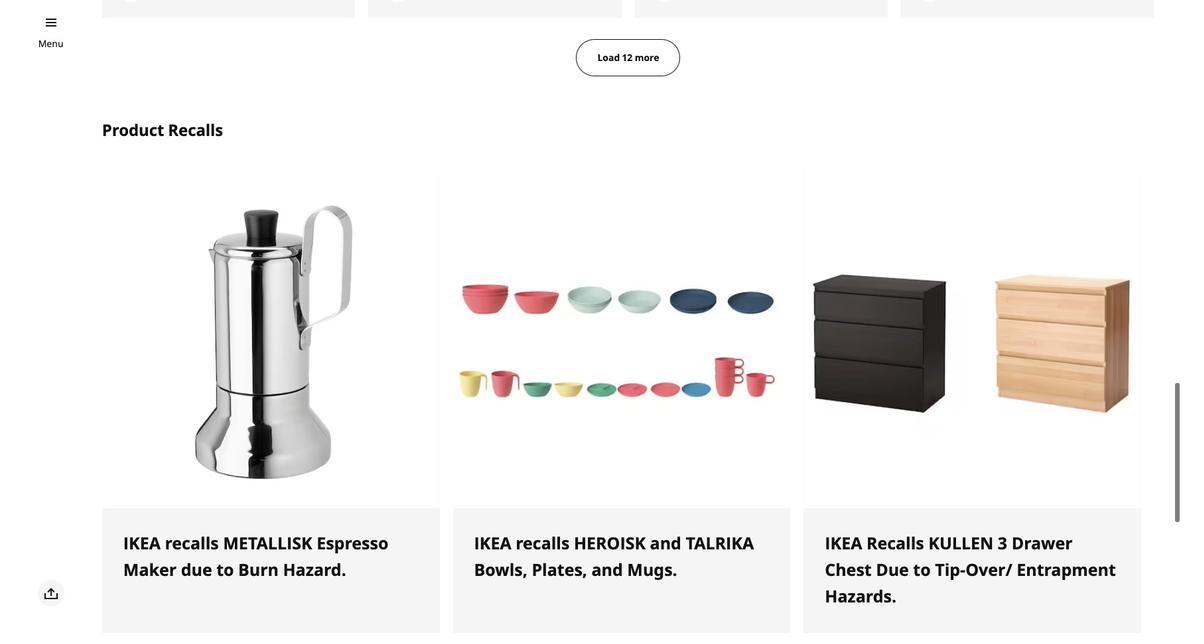 Task type: locate. For each thing, give the bounding box(es) containing it.
0 horizontal spatial to
[[216, 558, 234, 581]]

3 ikea from the left
[[825, 532, 862, 554]]

to
[[216, 558, 234, 581], [913, 558, 931, 581]]

1 horizontal spatial and
[[650, 532, 682, 554]]

2 to from the left
[[913, 558, 931, 581]]

product recalls
[[102, 119, 223, 141]]

1 recalls from the left
[[165, 532, 219, 554]]

product
[[102, 119, 164, 141]]

0 horizontal spatial recalls
[[168, 119, 223, 141]]

recalls
[[168, 119, 223, 141], [867, 532, 924, 554]]

2 horizontal spatial ikea
[[825, 532, 862, 554]]

2 recalls from the left
[[516, 532, 570, 554]]

and
[[650, 532, 682, 554], [592, 558, 623, 581]]

recalls right 'product'
[[168, 119, 223, 141]]

ikea up chest
[[825, 532, 862, 554]]

ikea recalls heroisk and talrika bowls, plates, and mugs. link
[[453, 509, 791, 633]]

espresso
[[317, 532, 389, 554]]

recalls up due
[[165, 532, 219, 554]]

1 horizontal spatial recalls
[[867, 532, 924, 554]]

recalls up due
[[867, 532, 924, 554]]

ikea up bowls,
[[474, 532, 511, 554]]

0 vertical spatial and
[[650, 532, 682, 554]]

heroisk
[[574, 532, 646, 554]]

recalls for bowls,
[[516, 532, 570, 554]]

1 ikea from the left
[[123, 532, 161, 554]]

recalls
[[165, 532, 219, 554], [516, 532, 570, 554]]

recalls up plates,
[[516, 532, 570, 554]]

1 horizontal spatial to
[[913, 558, 931, 581]]

3
[[998, 532, 1008, 554]]

ikea for ikea recalls metallisk espresso maker due to burn hazard.
[[123, 532, 161, 554]]

to right due
[[216, 558, 234, 581]]

ikea recalls metallisk espresso maker due to burn hazard. link
[[102, 509, 440, 633]]

2 ikea from the left
[[474, 532, 511, 554]]

recalls inside ikea recalls metallisk espresso maker due to burn hazard.
[[165, 532, 219, 554]]

linking to kullen 3 drawer chest recall announcement page image
[[804, 171, 1141, 509]]

to left tip- at the right bottom of page
[[913, 558, 931, 581]]

1 horizontal spatial recalls
[[516, 532, 570, 554]]

recalls inside 'ikea recalls heroisk and talrika bowls, plates, and mugs.'
[[516, 532, 570, 554]]

ikea inside "ikea recalls kullen 3 drawer chest due to tip-over/ entrapment hazards."
[[825, 532, 862, 554]]

due
[[181, 558, 212, 581]]

recalls for due
[[165, 532, 219, 554]]

1 to from the left
[[216, 558, 234, 581]]

0 vertical spatial recalls
[[168, 119, 223, 141]]

1 horizontal spatial ikea
[[474, 532, 511, 554]]

metallisk
[[223, 532, 312, 554]]

ikea
[[123, 532, 161, 554], [474, 532, 511, 554], [825, 532, 862, 554]]

ikea up the maker
[[123, 532, 161, 554]]

load
[[598, 51, 620, 64]]

ikea inside 'ikea recalls heroisk and talrika bowls, plates, and mugs.'
[[474, 532, 511, 554]]

recalls inside "ikea recalls kullen 3 drawer chest due to tip-over/ entrapment hazards."
[[867, 532, 924, 554]]

menu button
[[38, 37, 63, 51]]

1 vertical spatial recalls
[[867, 532, 924, 554]]

and up mugs.
[[650, 532, 682, 554]]

12
[[622, 51, 632, 64]]

burn
[[238, 558, 279, 581]]

0 horizontal spatial ikea
[[123, 532, 161, 554]]

more
[[635, 51, 659, 64]]

0 horizontal spatial recalls
[[165, 532, 219, 554]]

0 horizontal spatial and
[[592, 558, 623, 581]]

ikea for ikea recalls heroisk and talrika bowls, plates, and mugs.
[[474, 532, 511, 554]]

and down 'heroisk' at the bottom of the page
[[592, 558, 623, 581]]

1 vertical spatial and
[[592, 558, 623, 581]]

ikea inside ikea recalls metallisk espresso maker due to burn hazard.
[[123, 532, 161, 554]]



Task type: describe. For each thing, give the bounding box(es) containing it.
drawer
[[1012, 532, 1073, 554]]

ikea recalls kullen 3 drawer chest due to tip-over/ entrapment hazards.
[[825, 532, 1116, 608]]

tip-
[[935, 558, 966, 581]]

ikea recalls heroisk and talrika bowls, plates, and mugs.
[[474, 532, 754, 581]]

ikea recalls kullen 3 drawer chest due to tip-over/ entrapment hazards. link
[[804, 509, 1142, 633]]

mugs.
[[627, 558, 677, 581]]

a metal espresso maker on a white background, linking to a product recall page. image
[[102, 171, 440, 509]]

hazard.
[[283, 558, 346, 581]]

kullen
[[929, 532, 994, 554]]

plates,
[[532, 558, 587, 581]]

hazards.
[[825, 585, 897, 608]]

maker
[[123, 558, 177, 581]]

several green, yellow, pink, and blue bowls, plates, and cups from the heroisk series lined up against a white background. image
[[453, 171, 791, 509]]

ikea recalls metallisk espresso maker due to burn hazard.
[[123, 532, 389, 581]]

over/
[[966, 558, 1013, 581]]

load 12 more button
[[576, 39, 681, 76]]

entrapment
[[1017, 558, 1116, 581]]

bowls,
[[474, 558, 528, 581]]

to inside "ikea recalls kullen 3 drawer chest due to tip-over/ entrapment hazards."
[[913, 558, 931, 581]]

load 12 more
[[598, 51, 659, 64]]

chest
[[825, 558, 872, 581]]

recalls for product
[[168, 119, 223, 141]]

ikea for ikea recalls kullen 3 drawer chest due to tip-over/ entrapment hazards.
[[825, 532, 862, 554]]

talrika
[[686, 532, 754, 554]]

recalls for ikea
[[867, 532, 924, 554]]

due
[[876, 558, 909, 581]]

to inside ikea recalls metallisk espresso maker due to burn hazard.
[[216, 558, 234, 581]]

menu
[[38, 37, 63, 50]]



Task type: vqa. For each thing, say whether or not it's contained in the screenshot.
our to the left
no



